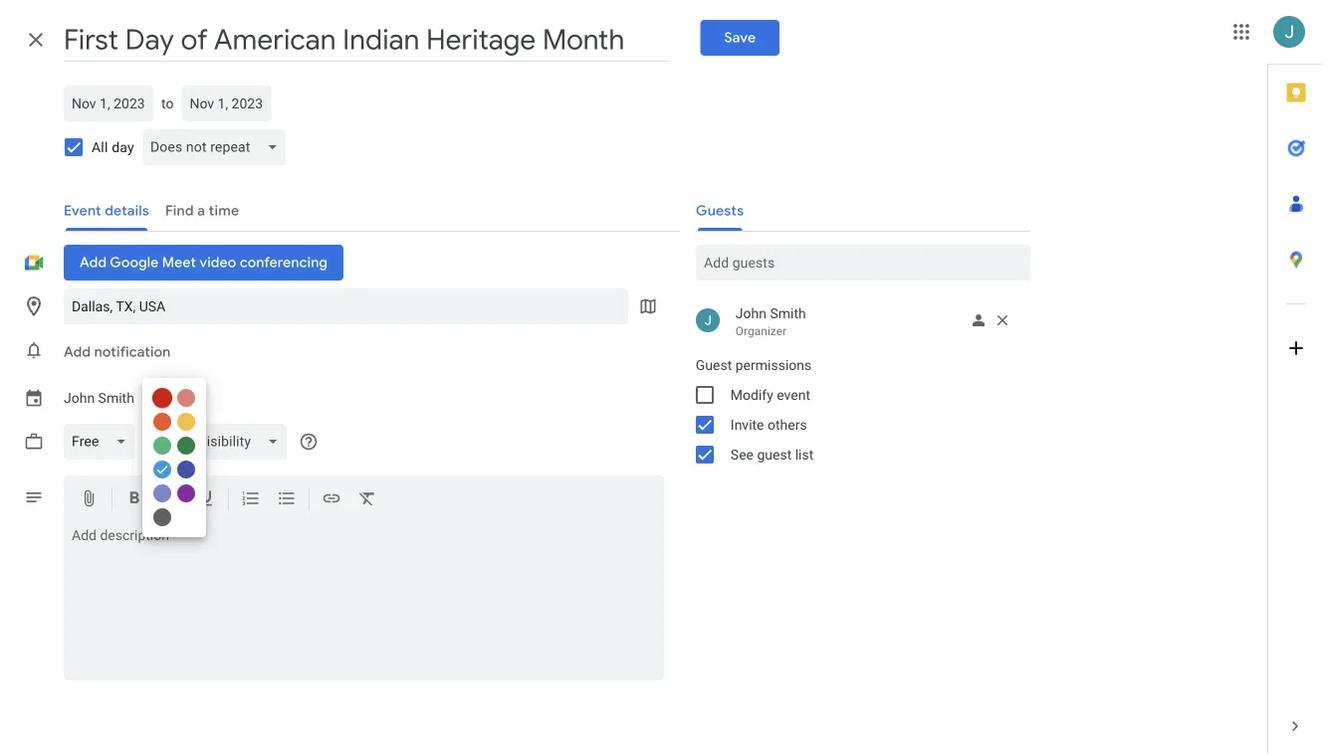 Task type: describe. For each thing, give the bounding box(es) containing it.
bold image
[[124, 489, 144, 512]]

john for john smith
[[64, 390, 95, 406]]

save
[[724, 29, 756, 47]]

flamingo, set event color menu item
[[177, 389, 195, 407]]

formatting options toolbar
[[64, 476, 664, 524]]

grape, set event color menu item
[[177, 485, 195, 503]]

guest permissions
[[696, 357, 812, 373]]

Start date text field
[[72, 92, 145, 115]]

Description text field
[[64, 528, 664, 677]]

john smith, organizer tree item
[[680, 301, 1030, 343]]

john for john smith organizer
[[736, 305, 767, 322]]

add notification
[[64, 344, 171, 361]]

Title text field
[[64, 18, 668, 62]]

see guest list
[[731, 447, 814, 463]]

insert link image
[[322, 489, 342, 512]]

notification
[[94, 344, 171, 361]]

blueberry, set event color menu item
[[177, 461, 195, 479]]

see
[[731, 447, 754, 463]]

permissions
[[736, 357, 812, 373]]

others
[[768, 417, 807, 433]]

all day
[[92, 139, 134, 155]]

guest
[[757, 447, 792, 463]]

numbered list image
[[241, 489, 261, 512]]

banana, set event color menu item
[[177, 413, 195, 431]]

john smith organizer
[[736, 305, 806, 339]]

save button
[[700, 20, 780, 56]]

bulleted list image
[[277, 489, 297, 512]]

invite others
[[731, 417, 807, 433]]

to
[[161, 95, 174, 112]]

lavender, set event color menu item
[[153, 485, 171, 503]]

tangerine, set event color menu item
[[153, 413, 171, 431]]



Task type: locate. For each thing, give the bounding box(es) containing it.
organizer
[[736, 325, 787, 339]]

john up organizer
[[736, 305, 767, 322]]

None field
[[142, 129, 294, 165], [64, 424, 143, 460], [143, 424, 295, 460], [142, 129, 294, 165], [64, 424, 143, 460], [143, 424, 295, 460]]

group containing guest permissions
[[680, 350, 1030, 470]]

underline image
[[196, 489, 216, 512]]

john inside john smith organizer
[[736, 305, 767, 322]]

tab list
[[1269, 65, 1323, 699]]

day
[[112, 139, 134, 155]]

0 vertical spatial smith
[[770, 305, 806, 322]]

End date text field
[[190, 92, 263, 115]]

smith inside john smith organizer
[[770, 305, 806, 322]]

event
[[777, 387, 811, 403]]

sage, set event color menu item
[[153, 437, 171, 455]]

john down add
[[64, 390, 95, 406]]

Guests text field
[[704, 245, 1022, 281]]

smith down add notification button
[[98, 390, 134, 406]]

1 horizontal spatial smith
[[770, 305, 806, 322]]

1 vertical spatial john
[[64, 390, 95, 406]]

all
[[92, 139, 108, 155]]

john
[[736, 305, 767, 322], [64, 390, 95, 406]]

group
[[680, 350, 1030, 470]]

smith up organizer
[[770, 305, 806, 322]]

peacock, set event color menu item
[[153, 461, 171, 479]]

modify
[[731, 387, 773, 403]]

italic image
[[160, 489, 180, 512]]

0 horizontal spatial smith
[[98, 390, 134, 406]]

smith for john smith organizer
[[770, 305, 806, 322]]

1 horizontal spatial john
[[736, 305, 767, 322]]

remove formatting image
[[357, 489, 377, 512]]

guest
[[696, 357, 732, 373]]

Location text field
[[72, 289, 620, 325]]

john smith
[[64, 390, 134, 406]]

tomato, set event color menu item
[[152, 388, 172, 408]]

1 vertical spatial smith
[[98, 390, 134, 406]]

0 horizontal spatial john
[[64, 390, 95, 406]]

smith
[[770, 305, 806, 322], [98, 390, 134, 406]]

list
[[795, 447, 814, 463]]

add
[[64, 344, 91, 361]]

add notification button
[[56, 329, 179, 376]]

invite
[[731, 417, 764, 433]]

basil, set event color menu item
[[177, 437, 195, 455]]

graphite, set event color menu item
[[153, 509, 171, 527]]

0 vertical spatial john
[[736, 305, 767, 322]]

smith for john smith
[[98, 390, 134, 406]]

modify event
[[731, 387, 811, 403]]



Task type: vqa. For each thing, say whether or not it's contained in the screenshot.
"John" to the top
yes



